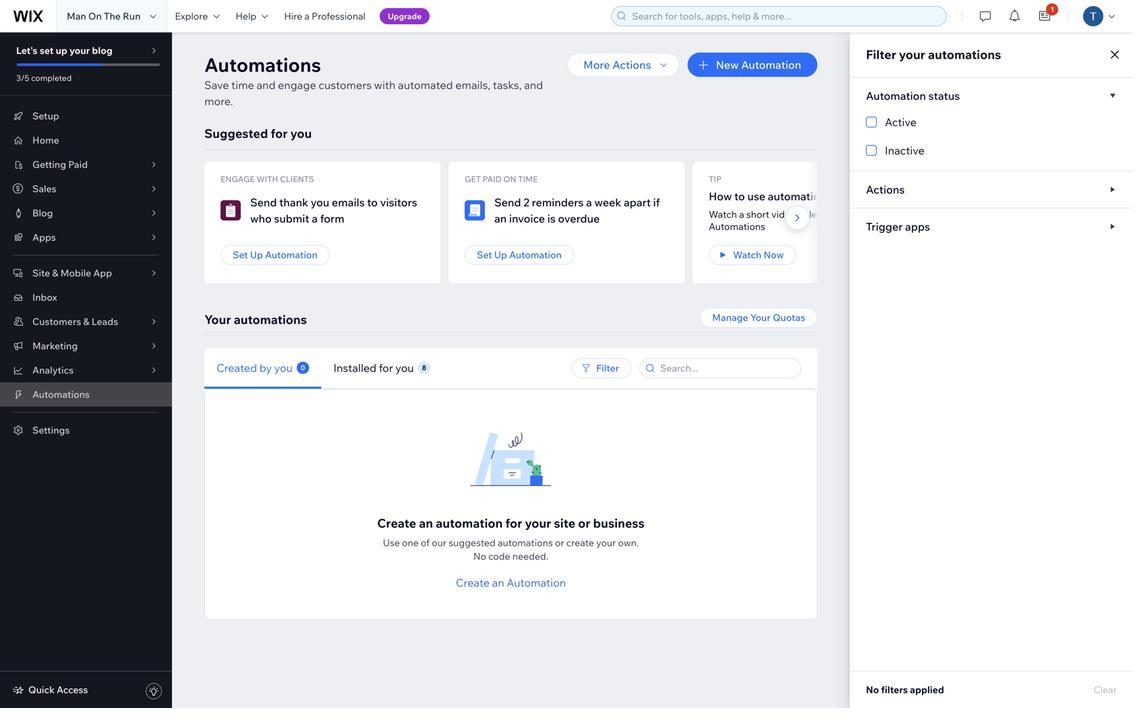 Task type: vqa. For each thing, say whether or not it's contained in the screenshot.
the left 1/4
no



Task type: locate. For each thing, give the bounding box(es) containing it.
an inside the create an automation button
[[492, 576, 505, 590]]

new automation
[[716, 58, 802, 72]]

category image for send 2 reminders a week apart if an invoice is overdue
[[465, 200, 485, 221]]

1 vertical spatial create
[[456, 576, 490, 590]]

send 2 reminders a week apart if an invoice is overdue
[[495, 196, 661, 225]]

you for created
[[274, 361, 293, 375]]

1 horizontal spatial of
[[881, 209, 889, 220]]

our
[[432, 537, 447, 549]]

actions right the more
[[613, 58, 652, 72]]

to inside send thank you emails to visitors who submit a form
[[367, 196, 378, 209]]

2 set up automation from the left
[[477, 249, 562, 261]]

set up automation down who
[[233, 249, 318, 261]]

automations up by
[[234, 312, 307, 327]]

0 horizontal spatial set
[[233, 249, 248, 261]]

and right time
[[257, 78, 276, 92]]

0 horizontal spatial for
[[271, 126, 288, 141]]

installed for you
[[334, 361, 414, 375]]

1 horizontal spatial create
[[456, 576, 490, 590]]

Active checkbox
[[867, 114, 1118, 130]]

set
[[40, 45, 54, 56]]

1 category image from the left
[[221, 200, 241, 221]]

1 your from the left
[[751, 312, 771, 324]]

0 horizontal spatial of
[[421, 537, 430, 549]]

Search... field
[[657, 359, 797, 378]]

automations up needed.
[[498, 537, 553, 549]]

list
[[205, 162, 1134, 283]]

set up automation button
[[221, 245, 330, 265], [465, 245, 574, 265]]

watch inside button
[[734, 249, 762, 261]]

3/5 completed
[[16, 73, 72, 83]]

2 vertical spatial an
[[492, 576, 505, 590]]

filter for filter your automations
[[867, 47, 897, 62]]

1 horizontal spatial for
[[379, 361, 393, 375]]

1 vertical spatial filter
[[597, 362, 620, 374]]

setup link
[[0, 104, 172, 128]]

time
[[232, 78, 254, 92]]

2 up from the left
[[495, 249, 507, 261]]

filters
[[882, 684, 909, 696]]

home
[[32, 134, 59, 146]]

paid
[[68, 159, 88, 170]]

1 horizontal spatial up
[[495, 249, 507, 261]]

1 set up automation from the left
[[233, 249, 318, 261]]

get
[[465, 174, 481, 184]]

you up form in the left of the page
[[311, 196, 330, 209]]

0 horizontal spatial automations
[[32, 389, 90, 401]]

for inside "create an automation for your site or business use one of our suggested automations or create your own. no code needed."
[[506, 516, 523, 531]]

0 vertical spatial filter
[[867, 47, 897, 62]]

0 vertical spatial automations
[[205, 53, 321, 77]]

an up our
[[419, 516, 433, 531]]

tab list containing created by you
[[205, 348, 517, 389]]

blog button
[[0, 201, 172, 225]]

2 vertical spatial automations
[[32, 389, 90, 401]]

set for send thank you emails to visitors who submit a form
[[233, 249, 248, 261]]

to right emails
[[367, 196, 378, 209]]

watch down how
[[709, 209, 738, 220]]

set up automation for submit
[[233, 249, 318, 261]]

automations up video
[[768, 190, 832, 203]]

your right up
[[70, 45, 90, 56]]

your
[[751, 312, 771, 324], [205, 312, 231, 327]]

of left our
[[421, 537, 430, 549]]

set up automation button for an
[[465, 245, 574, 265]]

inbox
[[32, 292, 57, 303]]

automations for automations save time and engage customers with automated emails, tasks, and more.
[[205, 53, 321, 77]]

1 horizontal spatial automations
[[205, 53, 321, 77]]

status
[[929, 89, 961, 103]]

you up "clients"
[[291, 126, 312, 141]]

hire
[[284, 10, 303, 22]]

for right installed
[[379, 361, 393, 375]]

time
[[519, 174, 538, 184]]

0 vertical spatial no
[[474, 551, 487, 563]]

send
[[250, 196, 277, 209], [495, 196, 521, 209]]

0 vertical spatial create
[[378, 516, 417, 531]]

and right tasks,
[[524, 78, 543, 92]]

you inside send thank you emails to visitors who submit a form
[[311, 196, 330, 209]]

send inside send thank you emails to visitors who submit a form
[[250, 196, 277, 209]]

no down suggested
[[474, 551, 487, 563]]

2 send from the left
[[495, 196, 521, 209]]

marketing button
[[0, 334, 172, 358]]

2 vertical spatial for
[[506, 516, 523, 531]]

1 send from the left
[[250, 196, 277, 209]]

or right the site
[[579, 516, 591, 531]]

set up automation down 'invoice'
[[477, 249, 562, 261]]

automation inside button
[[507, 576, 566, 590]]

send left 2
[[495, 196, 521, 209]]

apps button
[[0, 225, 172, 250]]

0 horizontal spatial or
[[555, 537, 565, 549]]

or down the site
[[555, 537, 565, 549]]

0 horizontal spatial your
[[205, 312, 231, 327]]

sales button
[[0, 177, 172, 201]]

an inside "create an automation for your site or business use one of our suggested automations or create your own. no code needed."
[[419, 516, 433, 531]]

you left "8"
[[396, 361, 414, 375]]

automations inside the sidebar element
[[32, 389, 90, 401]]

set
[[233, 249, 248, 261], [477, 249, 492, 261]]

0 vertical spatial watch
[[709, 209, 738, 220]]

0 vertical spatial &
[[52, 267, 58, 279]]

who
[[250, 212, 272, 225]]

1 horizontal spatial category image
[[465, 200, 485, 221]]

man
[[67, 10, 86, 22]]

0 horizontal spatial and
[[257, 78, 276, 92]]

your left quotas
[[751, 312, 771, 324]]

category image left who
[[221, 200, 241, 221]]

1 horizontal spatial to
[[735, 190, 745, 203]]

0 vertical spatial for
[[271, 126, 288, 141]]

set up automation button down who
[[221, 245, 330, 265]]

hire a professional
[[284, 10, 366, 22]]

for up the code
[[506, 516, 523, 531]]

category image down get
[[465, 200, 485, 221]]

1 horizontal spatial set
[[477, 249, 492, 261]]

engage with clients
[[221, 174, 314, 184]]

apps
[[32, 232, 56, 243]]

1 horizontal spatial filter
[[867, 47, 897, 62]]

an left 'invoice'
[[495, 212, 507, 225]]

2 category image from the left
[[465, 200, 485, 221]]

to left learn
[[799, 209, 808, 220]]

create inside button
[[456, 576, 490, 590]]

& for customers
[[83, 316, 90, 328]]

more actions
[[584, 58, 652, 72]]

1 vertical spatial actions
[[867, 183, 905, 196]]

site
[[554, 516, 576, 531]]

apps
[[906, 220, 931, 234]]

1 vertical spatial automations
[[709, 221, 766, 233]]

create
[[378, 516, 417, 531], [456, 576, 490, 590]]

1 vertical spatial an
[[419, 516, 433, 531]]

1 vertical spatial watch
[[734, 249, 762, 261]]

getting paid button
[[0, 153, 172, 177]]

1 vertical spatial &
[[83, 316, 90, 328]]

an inside send 2 reminders a week apart if an invoice is overdue
[[495, 212, 507, 225]]

2 set from the left
[[477, 249, 492, 261]]

0 vertical spatial an
[[495, 212, 507, 225]]

clients
[[280, 174, 314, 184]]

a inside send thank you emails to visitors who submit a form
[[312, 212, 318, 225]]

needed.
[[513, 551, 549, 563]]

0 horizontal spatial actions
[[613, 58, 652, 72]]

2 horizontal spatial for
[[506, 516, 523, 531]]

your left own.
[[597, 537, 616, 549]]

create inside "create an automation for your site or business use one of our suggested automations or create your own. no code needed."
[[378, 516, 417, 531]]

1 horizontal spatial no
[[867, 684, 880, 696]]

0 horizontal spatial category image
[[221, 200, 241, 221]]

0 horizontal spatial &
[[52, 267, 58, 279]]

create up use
[[378, 516, 417, 531]]

a left form in the left of the page
[[312, 212, 318, 225]]

create
[[567, 537, 595, 549]]

set up automation button for submit
[[221, 245, 330, 265]]

man on the run
[[67, 10, 141, 22]]

the
[[834, 209, 849, 220]]

1 horizontal spatial your
[[751, 312, 771, 324]]

tip how to use automations watch a short video to learn the basics of wix automations
[[709, 174, 908, 233]]

1 horizontal spatial set up automation button
[[465, 245, 574, 265]]

0 vertical spatial of
[[881, 209, 889, 220]]

now
[[764, 249, 784, 261]]

visitors
[[380, 196, 418, 209]]

2
[[524, 196, 530, 209]]

for right suggested
[[271, 126, 288, 141]]

1 horizontal spatial or
[[579, 516, 591, 531]]

create an automation button
[[456, 575, 566, 591]]

& left leads
[[83, 316, 90, 328]]

send up who
[[250, 196, 277, 209]]

you for installed
[[396, 361, 414, 375]]

1 horizontal spatial set up automation
[[477, 249, 562, 261]]

a left week
[[586, 196, 592, 209]]

set up automation button down 'invoice'
[[465, 245, 574, 265]]

automations down the short
[[709, 221, 766, 233]]

filter
[[867, 47, 897, 62], [597, 362, 620, 374]]

engage
[[278, 78, 316, 92]]

0 horizontal spatial filter
[[597, 362, 620, 374]]

send inside send 2 reminders a week apart if an invoice is overdue
[[495, 196, 521, 209]]

a left the short
[[740, 209, 745, 220]]

list containing how to use automations
[[205, 162, 1134, 283]]

automation inside button
[[742, 58, 802, 72]]

automations link
[[0, 383, 172, 407]]

save
[[205, 78, 229, 92]]

0 horizontal spatial set up automation
[[233, 249, 318, 261]]

to left use
[[735, 190, 745, 203]]

0 horizontal spatial set up automation button
[[221, 245, 330, 265]]

reminders
[[532, 196, 584, 209]]

category image
[[221, 200, 241, 221], [465, 200, 485, 221]]

automated
[[398, 78, 453, 92]]

1 horizontal spatial &
[[83, 316, 90, 328]]

8
[[422, 364, 427, 372]]

new
[[716, 58, 739, 72]]

no left filters
[[867, 684, 880, 696]]

send for submit
[[250, 196, 277, 209]]

0 vertical spatial or
[[579, 516, 591, 531]]

1 vertical spatial for
[[379, 361, 393, 375]]

0 horizontal spatial up
[[250, 249, 263, 261]]

actions up wix
[[867, 183, 905, 196]]

1 set up automation button from the left
[[221, 245, 330, 265]]

upgrade button
[[380, 8, 430, 24]]

create for automation
[[456, 576, 490, 590]]

2 your from the left
[[205, 312, 231, 327]]

your automations
[[205, 312, 307, 327]]

your inside the sidebar element
[[70, 45, 90, 56]]

automations inside automations save time and engage customers with automated emails, tasks, and more.
[[205, 53, 321, 77]]

you for suggested
[[291, 126, 312, 141]]

short
[[747, 209, 770, 220]]

0 horizontal spatial send
[[250, 196, 277, 209]]

paid
[[483, 174, 502, 184]]

of left wix
[[881, 209, 889, 220]]

if
[[654, 196, 661, 209]]

0 vertical spatial actions
[[613, 58, 652, 72]]

0 horizontal spatial to
[[367, 196, 378, 209]]

an for automation
[[419, 516, 433, 531]]

site & mobile app button
[[0, 261, 172, 285]]

automations
[[929, 47, 1002, 62], [768, 190, 832, 203], [234, 312, 307, 327], [498, 537, 553, 549]]

blog
[[92, 45, 113, 56]]

and
[[257, 78, 276, 92], [524, 78, 543, 92]]

upgrade
[[388, 11, 422, 21]]

an down the code
[[492, 576, 505, 590]]

or
[[579, 516, 591, 531], [555, 537, 565, 549]]

0 horizontal spatial create
[[378, 516, 417, 531]]

your up the created
[[205, 312, 231, 327]]

tab list
[[205, 348, 517, 389]]

to
[[735, 190, 745, 203], [367, 196, 378, 209], [799, 209, 808, 220]]

create for automation
[[378, 516, 417, 531]]

you right by
[[274, 361, 293, 375]]

1 up from the left
[[250, 249, 263, 261]]

of
[[881, 209, 889, 220], [421, 537, 430, 549]]

2 set up automation button from the left
[[465, 245, 574, 265]]

customers & leads button
[[0, 310, 172, 334]]

quick access
[[28, 684, 88, 696]]

automation right "new"
[[742, 58, 802, 72]]

with
[[374, 78, 396, 92]]

filter inside filter button
[[597, 362, 620, 374]]

automation down needed.
[[507, 576, 566, 590]]

1 set from the left
[[233, 249, 248, 261]]

watch left now
[[734, 249, 762, 261]]

a inside tip how to use automations watch a short video to learn the basics of wix automations
[[740, 209, 745, 220]]

& right site
[[52, 267, 58, 279]]

send thank you emails to visitors who submit a form
[[250, 196, 418, 225]]

1 horizontal spatial and
[[524, 78, 543, 92]]

1 vertical spatial of
[[421, 537, 430, 549]]

1 horizontal spatial send
[[495, 196, 521, 209]]

2 horizontal spatial automations
[[709, 221, 766, 233]]

home link
[[0, 128, 172, 153]]

0 horizontal spatial no
[[474, 551, 487, 563]]

analytics button
[[0, 358, 172, 383]]

create down the code
[[456, 576, 490, 590]]

an
[[495, 212, 507, 225], [419, 516, 433, 531], [492, 576, 505, 590]]

automations save time and engage customers with automated emails, tasks, and more.
[[205, 53, 543, 108]]

automations down analytics on the bottom
[[32, 389, 90, 401]]

automations up time
[[205, 53, 321, 77]]



Task type: describe. For each thing, give the bounding box(es) containing it.
automations inside "create an automation for your site or business use one of our suggested automations or create your own. no code needed."
[[498, 537, 553, 549]]

suggested
[[449, 537, 496, 549]]

week
[[595, 196, 622, 209]]

1 vertical spatial no
[[867, 684, 880, 696]]

watch now
[[734, 249, 784, 261]]

one
[[402, 537, 419, 549]]

of inside "create an automation for your site or business use one of our suggested automations or create your own. no code needed."
[[421, 537, 430, 549]]

1 and from the left
[[257, 78, 276, 92]]

business
[[594, 516, 645, 531]]

of inside tip how to use automations watch a short video to learn the basics of wix automations
[[881, 209, 889, 220]]

category image for send thank you emails to visitors who submit a form
[[221, 200, 241, 221]]

let's
[[16, 45, 38, 56]]

completed
[[31, 73, 72, 83]]

how
[[709, 190, 732, 203]]

suggested
[[205, 126, 268, 141]]

no inside "create an automation for your site or business use one of our suggested automations or create your own. no code needed."
[[474, 551, 487, 563]]

2 and from the left
[[524, 78, 543, 92]]

app
[[93, 267, 112, 279]]

automations inside tip how to use automations watch a short video to learn the basics of wix automations
[[768, 190, 832, 203]]

suggested for you
[[205, 126, 312, 141]]

automation status
[[867, 89, 961, 103]]

created
[[217, 361, 257, 375]]

emails,
[[456, 78, 491, 92]]

set for send 2 reminders a week apart if an invoice is overdue
[[477, 249, 492, 261]]

automations up "status"
[[929, 47, 1002, 62]]

a right hire
[[305, 10, 310, 22]]

automations inside tip how to use automations watch a short video to learn the basics of wix automations
[[709, 221, 766, 233]]

the
[[104, 10, 121, 22]]

run
[[123, 10, 141, 22]]

explore
[[175, 10, 208, 22]]

1 vertical spatial or
[[555, 537, 565, 549]]

1 button
[[1031, 0, 1060, 32]]

on
[[504, 174, 517, 184]]

your up automation status at right
[[900, 47, 926, 62]]

tasks,
[[493, 78, 522, 92]]

for for installed
[[379, 361, 393, 375]]

automation up active
[[867, 89, 927, 103]]

let's set up your blog
[[16, 45, 113, 56]]

submit
[[274, 212, 310, 225]]

trigger
[[867, 220, 903, 234]]

a inside send 2 reminders a week apart if an invoice is overdue
[[586, 196, 592, 209]]

for for suggested
[[271, 126, 288, 141]]

video
[[772, 209, 797, 220]]

Inactive checkbox
[[867, 142, 1118, 159]]

sales
[[32, 183, 56, 195]]

an for automation
[[492, 576, 505, 590]]

& for site
[[52, 267, 58, 279]]

your left the site
[[525, 516, 552, 531]]

marketing
[[32, 340, 78, 352]]

create an automation for your site or business use one of our suggested automations or create your own. no code needed.
[[378, 516, 645, 563]]

getting
[[32, 159, 66, 170]]

manage your quotas button
[[701, 308, 818, 328]]

3/5
[[16, 73, 29, 83]]

blog
[[32, 207, 53, 219]]

inbox link
[[0, 285, 172, 310]]

filter your automations
[[867, 47, 1002, 62]]

active
[[886, 115, 917, 129]]

watch now button
[[709, 245, 797, 265]]

help
[[236, 10, 257, 22]]

watch inside tip how to use automations watch a short video to learn the basics of wix automations
[[709, 209, 738, 220]]

actions inside 'dropdown button'
[[613, 58, 652, 72]]

code
[[489, 551, 511, 563]]

by
[[260, 361, 272, 375]]

wix
[[892, 209, 908, 220]]

site & mobile app
[[32, 267, 112, 279]]

overdue
[[558, 212, 600, 225]]

applied
[[911, 684, 945, 696]]

2 horizontal spatial to
[[799, 209, 808, 220]]

form
[[320, 212, 345, 225]]

use
[[748, 190, 766, 203]]

filter button
[[572, 358, 632, 379]]

up for send thank you emails to visitors who submit a form
[[250, 249, 263, 261]]

more.
[[205, 94, 233, 108]]

use
[[383, 537, 400, 549]]

sidebar element
[[0, 32, 172, 709]]

1
[[1051, 5, 1055, 13]]

getting paid
[[32, 159, 88, 170]]

settings
[[32, 425, 70, 436]]

customers & leads
[[32, 316, 118, 328]]

automation
[[436, 516, 503, 531]]

Search for tools, apps, help & more... field
[[629, 7, 943, 26]]

automations for automations
[[32, 389, 90, 401]]

automation down 'invoice'
[[510, 249, 562, 261]]

automation down "submit"
[[265, 249, 318, 261]]

apart
[[624, 196, 651, 209]]

your inside 'button'
[[751, 312, 771, 324]]

up for send 2 reminders a week apart if an invoice is overdue
[[495, 249, 507, 261]]

emails
[[332, 196, 365, 209]]

create an automation
[[456, 576, 566, 590]]

inactive
[[886, 144, 925, 157]]

new automation button
[[688, 53, 818, 77]]

get paid on time
[[465, 174, 538, 184]]

on
[[88, 10, 102, 22]]

1 horizontal spatial actions
[[867, 183, 905, 196]]

basics
[[851, 209, 878, 220]]

analytics
[[32, 364, 74, 376]]

send for an
[[495, 196, 521, 209]]

customers
[[319, 78, 372, 92]]

customers
[[32, 316, 81, 328]]

filter for filter
[[597, 362, 620, 374]]

no filters applied
[[867, 684, 945, 696]]

quotas
[[773, 312, 806, 324]]

professional
[[312, 10, 366, 22]]

invoice
[[509, 212, 545, 225]]

more
[[584, 58, 610, 72]]

leads
[[92, 316, 118, 328]]

more actions button
[[568, 53, 680, 77]]

learn
[[810, 209, 832, 220]]

you for send
[[311, 196, 330, 209]]

quick
[[28, 684, 55, 696]]

own.
[[619, 537, 639, 549]]

set up automation for an
[[477, 249, 562, 261]]



